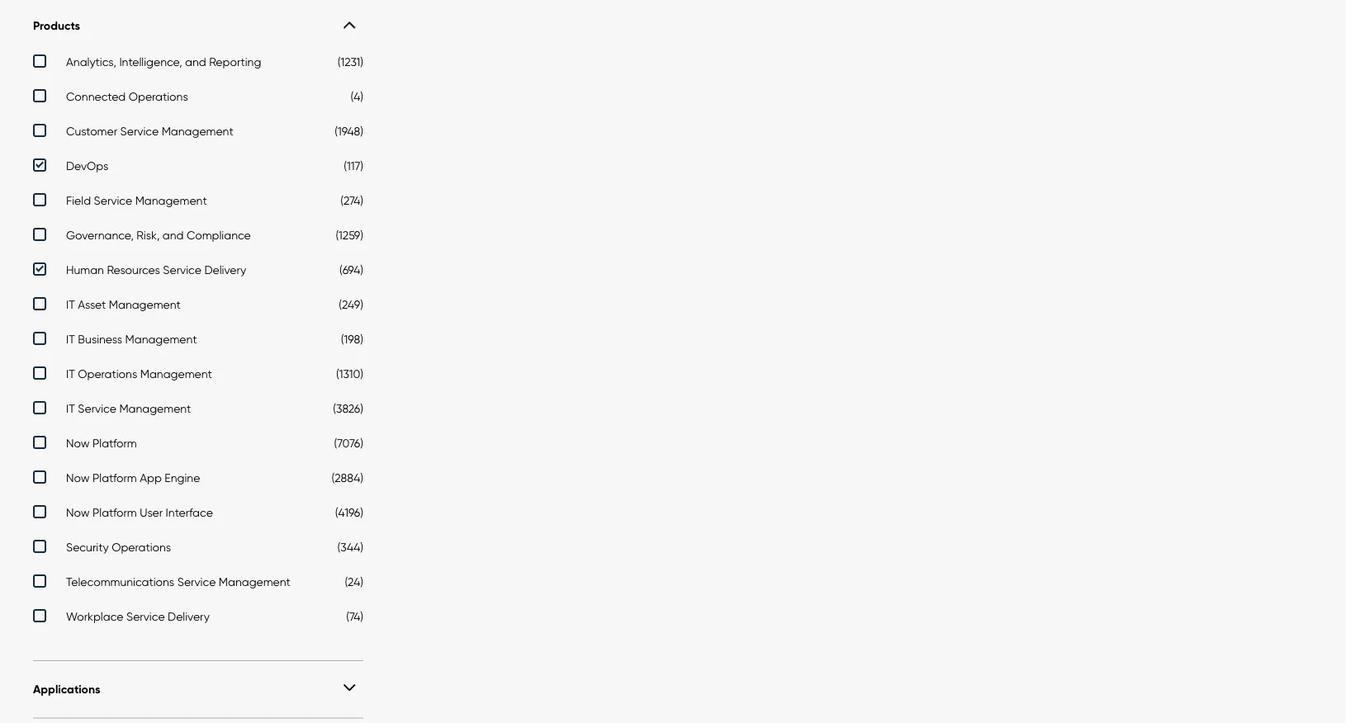 Task type: describe. For each thing, give the bounding box(es) containing it.
service for telecommunications service management
[[177, 575, 216, 589]]

analytics, intelligence, and reporting
[[66, 54, 261, 68]]

(274)
[[341, 193, 363, 207]]

human
[[66, 263, 104, 277]]

(7076)
[[334, 436, 363, 450]]

now for now platform user interface
[[66, 505, 90, 519]]

governance,
[[66, 228, 134, 242]]

applications
[[33, 682, 100, 697]]

risk,
[[137, 228, 160, 242]]

service for customer service management
[[120, 124, 159, 138]]

(198)
[[341, 332, 363, 346]]

user
[[140, 505, 163, 519]]

it operations management
[[66, 367, 212, 381]]

(694)
[[340, 263, 363, 277]]

platform for user
[[93, 505, 137, 519]]

now for now platform
[[66, 436, 90, 450]]

1 vertical spatial delivery
[[168, 609, 210, 624]]

service for workplace service delivery
[[126, 609, 165, 624]]

security operations
[[66, 540, 171, 554]]

it for it operations management
[[66, 367, 75, 381]]

(74)
[[346, 609, 363, 624]]

field
[[66, 193, 91, 207]]

it for it business management
[[66, 332, 75, 346]]

field service management
[[66, 193, 207, 207]]

and for reporting
[[185, 54, 206, 68]]

connected
[[66, 89, 126, 103]]

it for it asset management
[[66, 297, 75, 311]]

management for it operations management
[[140, 367, 212, 381]]

(1231)
[[338, 54, 363, 68]]

platform for app
[[93, 471, 137, 485]]

intelligence,
[[119, 54, 182, 68]]

telecommunications service management
[[66, 575, 291, 589]]

compliance
[[187, 228, 251, 242]]

(344)
[[337, 540, 363, 554]]

reporting
[[209, 54, 261, 68]]

operations for security
[[112, 540, 171, 554]]

it service management
[[66, 401, 191, 415]]

1 platform from the top
[[93, 436, 137, 450]]

operations for it
[[78, 367, 137, 381]]

workplace service delivery
[[66, 609, 210, 624]]

resources
[[107, 263, 160, 277]]

connected operations
[[66, 89, 188, 103]]

(1259)
[[336, 228, 363, 242]]

it asset management
[[66, 297, 181, 311]]

app
[[140, 471, 162, 485]]



Task type: locate. For each thing, give the bounding box(es) containing it.
1 vertical spatial and
[[163, 228, 184, 242]]

human resources service delivery
[[66, 263, 246, 277]]

it up it service management at the left bottom of page
[[66, 367, 75, 381]]

0 vertical spatial now
[[66, 436, 90, 450]]

now platform app engine
[[66, 471, 200, 485]]

governance, risk, and compliance
[[66, 228, 251, 242]]

operations down the now platform user interface
[[112, 540, 171, 554]]

(24)
[[345, 575, 363, 589]]

it business management
[[66, 332, 197, 346]]

now
[[66, 436, 90, 450], [66, 471, 90, 485], [66, 505, 90, 519]]

(2884)
[[332, 471, 363, 485]]

it left asset
[[66, 297, 75, 311]]

platform up "security operations"
[[93, 505, 137, 519]]

management for field service management
[[135, 193, 207, 207]]

interface
[[166, 505, 213, 519]]

1 horizontal spatial and
[[185, 54, 206, 68]]

delivery down telecommunications service management
[[168, 609, 210, 624]]

platform
[[93, 436, 137, 450], [93, 471, 137, 485], [93, 505, 137, 519]]

service for field service management
[[94, 193, 132, 207]]

and left reporting
[[185, 54, 206, 68]]

0 vertical spatial operations
[[129, 89, 188, 103]]

business
[[78, 332, 122, 346]]

management for it asset management
[[109, 297, 181, 311]]

0 vertical spatial delivery
[[204, 263, 246, 277]]

4 it from the top
[[66, 401, 75, 415]]

service for it service management
[[78, 401, 116, 415]]

None checkbox
[[33, 54, 363, 73], [33, 89, 363, 107], [33, 193, 363, 211], [33, 228, 363, 246], [33, 263, 363, 281], [33, 332, 363, 350], [33, 367, 363, 385], [33, 401, 363, 419], [33, 54, 363, 73], [33, 89, 363, 107], [33, 193, 363, 211], [33, 228, 363, 246], [33, 263, 363, 281], [33, 332, 363, 350], [33, 367, 363, 385], [33, 401, 363, 419]]

security
[[66, 540, 109, 554]]

products
[[33, 19, 80, 33]]

2 vertical spatial platform
[[93, 505, 137, 519]]

delivery down 'compliance' on the top
[[204, 263, 246, 277]]

management for it business management
[[125, 332, 197, 346]]

now down now platform
[[66, 471, 90, 485]]

0 vertical spatial platform
[[93, 436, 137, 450]]

operations down business
[[78, 367, 137, 381]]

delivery
[[204, 263, 246, 277], [168, 609, 210, 624]]

1 vertical spatial platform
[[93, 471, 137, 485]]

management for it service management
[[119, 401, 191, 415]]

now platform
[[66, 436, 137, 450]]

3 now from the top
[[66, 505, 90, 519]]

service down connected operations at the left
[[120, 124, 159, 138]]

and
[[185, 54, 206, 68], [163, 228, 184, 242]]

2 now from the top
[[66, 471, 90, 485]]

it for it service management
[[66, 401, 75, 415]]

service right field
[[94, 193, 132, 207]]

(1310)
[[336, 367, 363, 381]]

now for now platform app engine
[[66, 471, 90, 485]]

it
[[66, 297, 75, 311], [66, 332, 75, 346], [66, 367, 75, 381], [66, 401, 75, 415]]

platform left app
[[93, 471, 137, 485]]

now down it service management at the left bottom of page
[[66, 436, 90, 450]]

customer service management
[[66, 124, 234, 138]]

(117)
[[344, 158, 363, 172]]

it left business
[[66, 332, 75, 346]]

operations for connected
[[129, 89, 188, 103]]

service up now platform
[[78, 401, 116, 415]]

3 it from the top
[[66, 367, 75, 381]]

engine
[[165, 471, 200, 485]]

service down telecommunications
[[126, 609, 165, 624]]

2 platform from the top
[[93, 471, 137, 485]]

devops
[[66, 158, 109, 172]]

service
[[120, 124, 159, 138], [94, 193, 132, 207], [163, 263, 201, 277], [78, 401, 116, 415], [177, 575, 216, 589], [126, 609, 165, 624]]

(4)
[[351, 89, 363, 103]]

asset
[[78, 297, 106, 311]]

3 platform from the top
[[93, 505, 137, 519]]

management for telecommunications service management
[[219, 575, 291, 589]]

2 it from the top
[[66, 332, 75, 346]]

operations down analytics, intelligence, and reporting
[[129, 89, 188, 103]]

1 it from the top
[[66, 297, 75, 311]]

0 horizontal spatial and
[[163, 228, 184, 242]]

service down governance, risk, and compliance at the left of page
[[163, 263, 201, 277]]

analytics,
[[66, 54, 116, 68]]

telecommunications
[[66, 575, 174, 589]]

(249)
[[339, 297, 363, 311]]

management for customer service management
[[162, 124, 234, 138]]

now platform user interface
[[66, 505, 213, 519]]

and right risk,
[[163, 228, 184, 242]]

1 vertical spatial now
[[66, 471, 90, 485]]

(1948)
[[335, 124, 363, 138]]

and for compliance
[[163, 228, 184, 242]]

2 vertical spatial operations
[[112, 540, 171, 554]]

1 vertical spatial operations
[[78, 367, 137, 381]]

operations
[[129, 89, 188, 103], [78, 367, 137, 381], [112, 540, 171, 554]]

2 vertical spatial now
[[66, 505, 90, 519]]

0 vertical spatial and
[[185, 54, 206, 68]]

it up now platform
[[66, 401, 75, 415]]

customer
[[66, 124, 117, 138]]

workplace
[[66, 609, 123, 624]]

platform down it service management at the left bottom of page
[[93, 436, 137, 450]]

None checkbox
[[33, 124, 363, 142], [33, 158, 363, 177], [33, 297, 363, 315], [33, 436, 363, 454], [33, 471, 363, 489], [33, 505, 363, 524], [33, 540, 363, 558], [33, 575, 363, 593], [33, 609, 363, 628], [33, 124, 363, 142], [33, 158, 363, 177], [33, 297, 363, 315], [33, 436, 363, 454], [33, 471, 363, 489], [33, 505, 363, 524], [33, 540, 363, 558], [33, 575, 363, 593], [33, 609, 363, 628]]

management
[[162, 124, 234, 138], [135, 193, 207, 207], [109, 297, 181, 311], [125, 332, 197, 346], [140, 367, 212, 381], [119, 401, 191, 415], [219, 575, 291, 589]]

now up security
[[66, 505, 90, 519]]

1 now from the top
[[66, 436, 90, 450]]

(3826)
[[333, 401, 363, 415]]

service up workplace service delivery
[[177, 575, 216, 589]]

(4196)
[[335, 505, 363, 519]]



Task type: vqa. For each thing, say whether or not it's contained in the screenshot.


